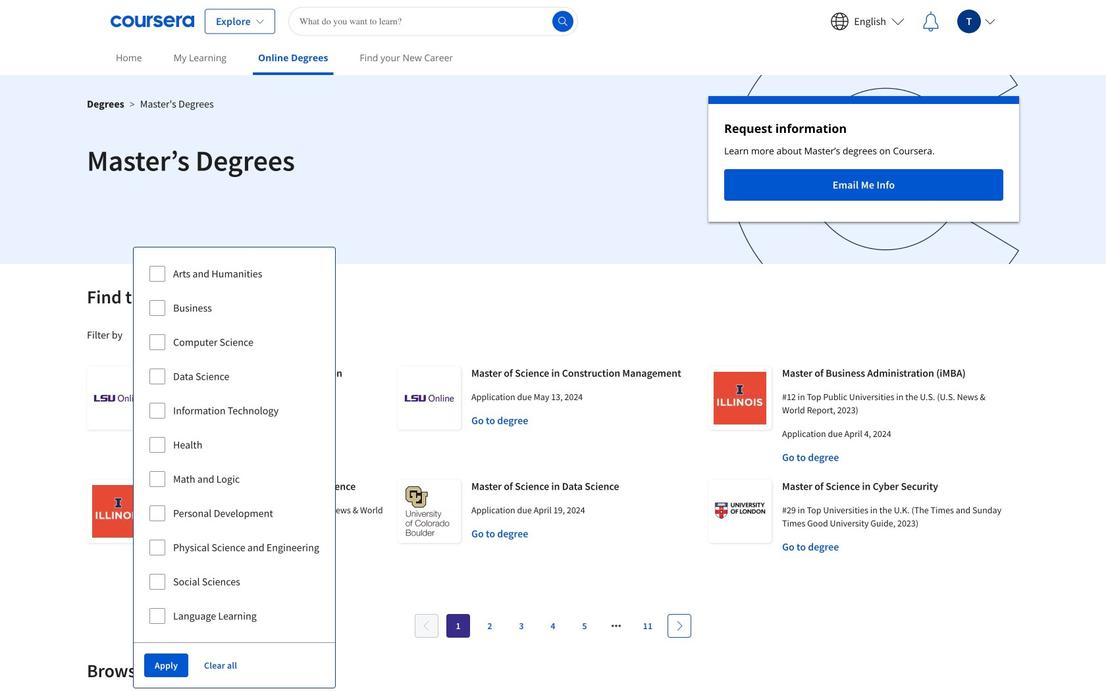 Task type: locate. For each thing, give the bounding box(es) containing it.
coursera image
[[111, 11, 194, 32]]

0 vertical spatial university of illinois at urbana-champaign image
[[709, 367, 772, 430]]

1 horizontal spatial university of illinois at urbana-champaign image
[[709, 367, 772, 430]]

2 louisiana state university image from the left
[[398, 367, 461, 430]]

louisiana state university image
[[87, 367, 150, 430], [398, 367, 461, 430]]

None search field
[[288, 7, 578, 36]]

university of illinois at urbana-champaign image
[[709, 367, 772, 430], [87, 480, 150, 543]]

list item
[[82, 688, 317, 692], [317, 688, 553, 692]]

status
[[709, 96, 1020, 222]]

list
[[82, 688, 1025, 692]]

1 vertical spatial university of illinois at urbana-champaign image
[[87, 480, 150, 543]]

0 horizontal spatial louisiana state university image
[[87, 367, 150, 430]]

1 horizontal spatial louisiana state university image
[[398, 367, 461, 430]]

options list list box
[[134, 248, 335, 643]]

1 list item from the left
[[82, 688, 317, 692]]

university of colorado boulder image
[[398, 480, 461, 543]]



Task type: vqa. For each thing, say whether or not it's contained in the screenshot.
the University of London image
yes



Task type: describe. For each thing, give the bounding box(es) containing it.
2 list item from the left
[[317, 688, 553, 692]]

go to next page image
[[674, 621, 685, 632]]

0 horizontal spatial university of illinois at urbana-champaign image
[[87, 480, 150, 543]]

actions toolbar
[[134, 643, 335, 688]]

university of london image
[[709, 480, 772, 543]]

1 louisiana state university image from the left
[[87, 367, 150, 430]]



